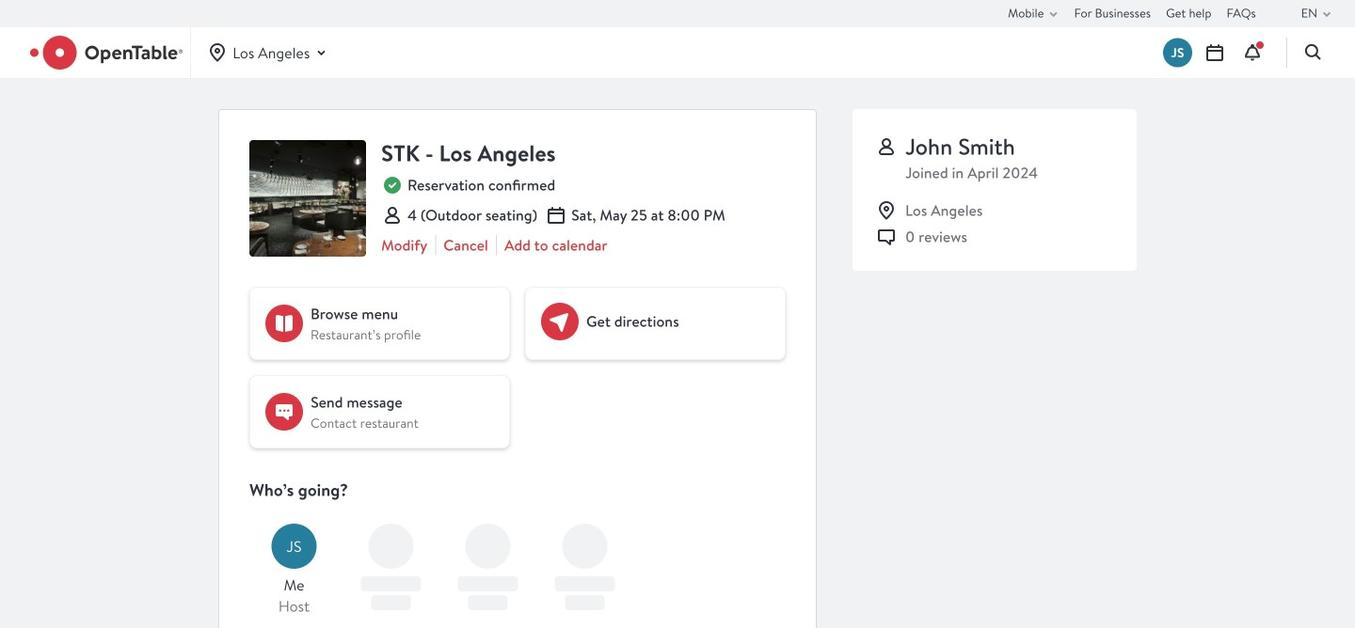 Task type: vqa. For each thing, say whether or not it's contained in the screenshot.
Opentable Logo
yes



Task type: describe. For each thing, give the bounding box(es) containing it.
opentable logo image
[[30, 36, 183, 70]]



Task type: locate. For each thing, give the bounding box(es) containing it.
stk - los angeles image
[[249, 140, 366, 257]]



